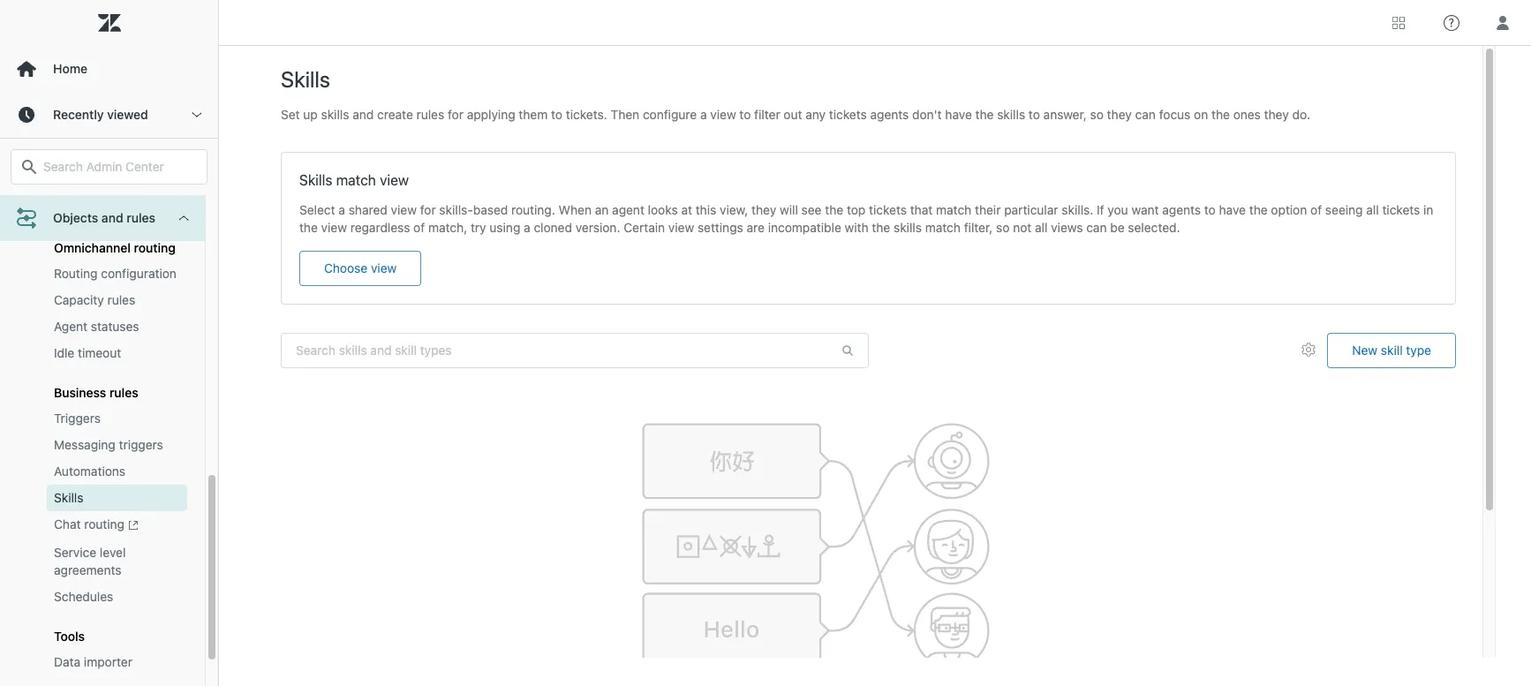 Task type: describe. For each thing, give the bounding box(es) containing it.
messaging triggers link
[[47, 432, 187, 459]]

messaging triggers
[[54, 438, 163, 453]]

objects link
[[47, 195, 187, 222]]

routing for chat routing
[[84, 517, 125, 532]]

automations
[[54, 464, 126, 479]]

triggers
[[54, 411, 101, 426]]

capacity rules
[[54, 293, 135, 308]]

triggers
[[119, 438, 163, 453]]

viewed
[[107, 107, 148, 122]]

rules for capacity rules
[[107, 293, 135, 308]]

messaging
[[54, 438, 116, 453]]

statuses
[[91, 319, 139, 334]]

triggers element
[[54, 410, 101, 428]]

timeout
[[78, 346, 121, 361]]

messaging triggers element
[[54, 437, 163, 454]]

user menu image
[[1492, 11, 1515, 34]]

service level agreements link
[[47, 539, 187, 584]]

objects for objects
[[54, 201, 98, 216]]

and
[[102, 210, 123, 225]]

routing for omnichannel routing
[[134, 241, 176, 256]]

chat routing link
[[47, 512, 187, 539]]

chat
[[54, 517, 81, 532]]

triggers link
[[47, 406, 187, 432]]

data importer element
[[54, 653, 132, 671]]

idle timeout link
[[47, 340, 187, 367]]

schedules link
[[47, 584, 187, 610]]

tools element
[[54, 629, 85, 644]]

data importer
[[54, 654, 132, 669]]

routing configuration link
[[47, 261, 187, 287]]

idle
[[54, 346, 74, 361]]

data importer link
[[47, 649, 187, 675]]

rules for business rules
[[109, 385, 138, 400]]

recently
[[53, 107, 104, 122]]

recently viewed
[[53, 107, 148, 122]]

agent
[[54, 319, 88, 334]]

home
[[53, 61, 88, 76]]

schedules element
[[54, 588, 113, 606]]

configuration
[[101, 266, 177, 281]]

agent statuses
[[54, 319, 139, 334]]

business rules
[[54, 385, 138, 400]]

agreements
[[54, 562, 121, 577]]

importer
[[84, 654, 132, 669]]

help image
[[1444, 15, 1460, 30]]

agent statuses element
[[54, 318, 139, 336]]

service level agreements
[[54, 545, 126, 577]]



Task type: locate. For each thing, give the bounding box(es) containing it.
rules
[[127, 210, 155, 225], [107, 293, 135, 308], [109, 385, 138, 400]]

service level agreements element
[[54, 544, 180, 579]]

automations element
[[54, 463, 126, 481]]

routing up configuration
[[134, 241, 176, 256]]

omnichannel routing
[[54, 241, 176, 256]]

Search Admin Center field
[[43, 159, 196, 175]]

service
[[54, 545, 96, 560]]

routing
[[134, 241, 176, 256], [84, 517, 125, 532]]

objects and rules
[[53, 210, 155, 225]]

rules down routing configuration link
[[107, 293, 135, 308]]

capacity
[[54, 293, 104, 308]]

tree
[[0, 195, 218, 686]]

objects inside dropdown button
[[53, 210, 98, 225]]

objects element
[[54, 200, 98, 218]]

schedules
[[54, 589, 113, 604]]

objects and rules button
[[0, 195, 205, 241]]

capacity rules link
[[47, 287, 187, 314]]

0 vertical spatial rules
[[127, 210, 155, 225]]

automations link
[[47, 459, 187, 485]]

primary element
[[0, 0, 219, 686]]

objects for objects and rules
[[53, 210, 98, 225]]

skills link
[[47, 485, 187, 512]]

skills element
[[54, 490, 83, 507]]

agent statuses link
[[47, 314, 187, 340]]

1 vertical spatial routing
[[84, 517, 125, 532]]

routing configuration
[[54, 266, 177, 281]]

idle timeout
[[54, 346, 121, 361]]

omnichannel routing element
[[54, 241, 176, 256]]

business
[[54, 385, 106, 400]]

routing
[[54, 266, 98, 281]]

capacity rules element
[[54, 292, 135, 309]]

omnichannel
[[54, 241, 131, 256]]

home button
[[0, 46, 218, 92]]

skills
[[54, 491, 83, 506]]

rules right and
[[127, 210, 155, 225]]

routing up level
[[84, 517, 125, 532]]

chat routing
[[54, 517, 125, 532]]

objects up omnichannel on the top left of the page
[[53, 210, 98, 225]]

None search field
[[2, 149, 216, 185]]

2 vertical spatial rules
[[109, 385, 138, 400]]

1 horizontal spatial routing
[[134, 241, 176, 256]]

1 vertical spatial rules
[[107, 293, 135, 308]]

0 vertical spatial routing
[[134, 241, 176, 256]]

tools
[[54, 629, 85, 644]]

0 horizontal spatial routing
[[84, 517, 125, 532]]

tree containing objects
[[0, 195, 218, 686]]

data
[[54, 654, 80, 669]]

chat routing element
[[54, 516, 139, 535]]

zendesk products image
[[1393, 16, 1405, 29]]

tree inside primary element
[[0, 195, 218, 686]]

objects
[[54, 201, 98, 216], [53, 210, 98, 225]]

level
[[100, 545, 126, 560]]

routing configuration element
[[54, 265, 177, 283]]

recently viewed button
[[0, 92, 218, 138]]

objects left and
[[54, 201, 98, 216]]

business rules element
[[54, 385, 138, 400]]

idle timeout element
[[54, 345, 121, 362]]

rules up triggers link
[[109, 385, 138, 400]]

none search field inside primary element
[[2, 149, 216, 185]]

rules inside dropdown button
[[127, 210, 155, 225]]



Task type: vqa. For each thing, say whether or not it's contained in the screenshot.
Objects element on the top of the page
yes



